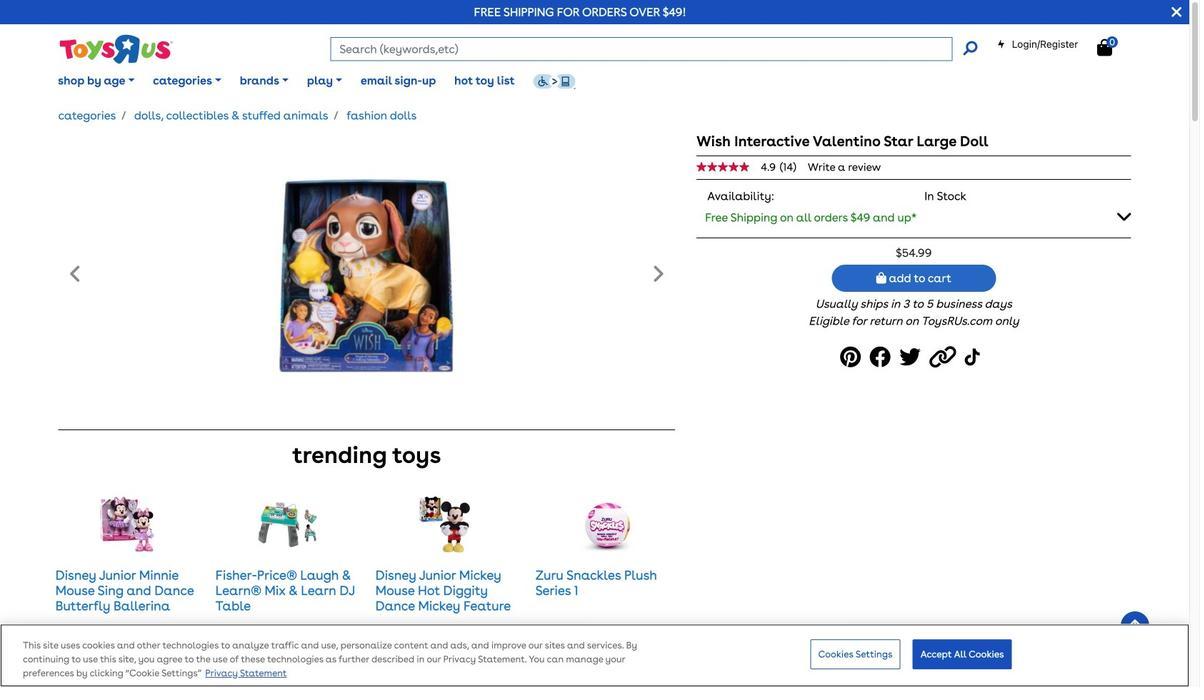 Task type: describe. For each thing, give the bounding box(es) containing it.
zuru snackles plush series 1 image
[[578, 490, 637, 561]]

share wish interactive valentino star large doll on facebook image
[[869, 342, 895, 374]]

Enter Keyword or Item No. search field
[[330, 37, 952, 61]]

2 horizontal spatial shopping bag image
[[1097, 39, 1112, 56]]

shopping bag image for 'disney junior mickey mouse hot diggity dance mickey feature plush stuffed animal, motion, sounds, and games' image
[[410, 664, 420, 675]]

shopping bag image for zuru snackles plush series 1 image
[[570, 664, 580, 675]]

2 horizontal spatial shopping bag image
[[876, 273, 886, 284]]

close button image
[[1172, 4, 1181, 20]]

this icon serves as a link to download the essential accessibility assistive technology app for individuals with physical disabilities. it is featured as part of our commitment to diversity and inclusion. image
[[533, 74, 576, 89]]



Task type: locate. For each thing, give the bounding box(es) containing it.
shopping bag image
[[1097, 39, 1112, 56], [250, 664, 260, 675], [410, 664, 420, 675]]

disney junior minnie mouse sing and dance butterfly ballerina lights and sounds plush,  sings "just like a butterfly image
[[98, 490, 157, 561]]

fisher-price® laugh & learn® mix & learn dj table image
[[258, 490, 317, 561]]

0 horizontal spatial shopping bag image
[[250, 664, 260, 675]]

shopping bag image for fisher-price® laugh & learn® mix & learn dj table image
[[250, 664, 260, 675]]

toys r us image
[[58, 33, 173, 65]]

wish interactive valentino star large doll image number null image
[[250, 133, 484, 419]]

tiktok image
[[965, 342, 983, 374]]

shopping bag image
[[876, 273, 886, 284], [90, 664, 100, 675], [570, 664, 580, 675]]

copy a link to wish interactive valentino star large doll image
[[929, 342, 961, 374]]

shopping bag image for disney junior minnie mouse sing and dance butterfly ballerina lights and sounds plush,  sings "just like a butterfly image
[[90, 664, 100, 675]]

create a pinterest pin for wish interactive valentino star large doll image
[[840, 342, 865, 374]]

0 horizontal spatial shopping bag image
[[90, 664, 100, 675]]

1 horizontal spatial shopping bag image
[[410, 664, 420, 675]]

disney junior mickey mouse hot diggity dance mickey feature plush stuffed animal, motion, sounds, and games image
[[418, 490, 477, 561]]

menu bar
[[49, 56, 1189, 106]]

share a link to wish interactive valentino star large doll on twitter image
[[899, 342, 925, 374]]

1 horizontal spatial shopping bag image
[[570, 664, 580, 675]]

None search field
[[330, 37, 977, 61]]



Task type: vqa. For each thing, say whether or not it's contained in the screenshot.
TikTok image on the right
yes



